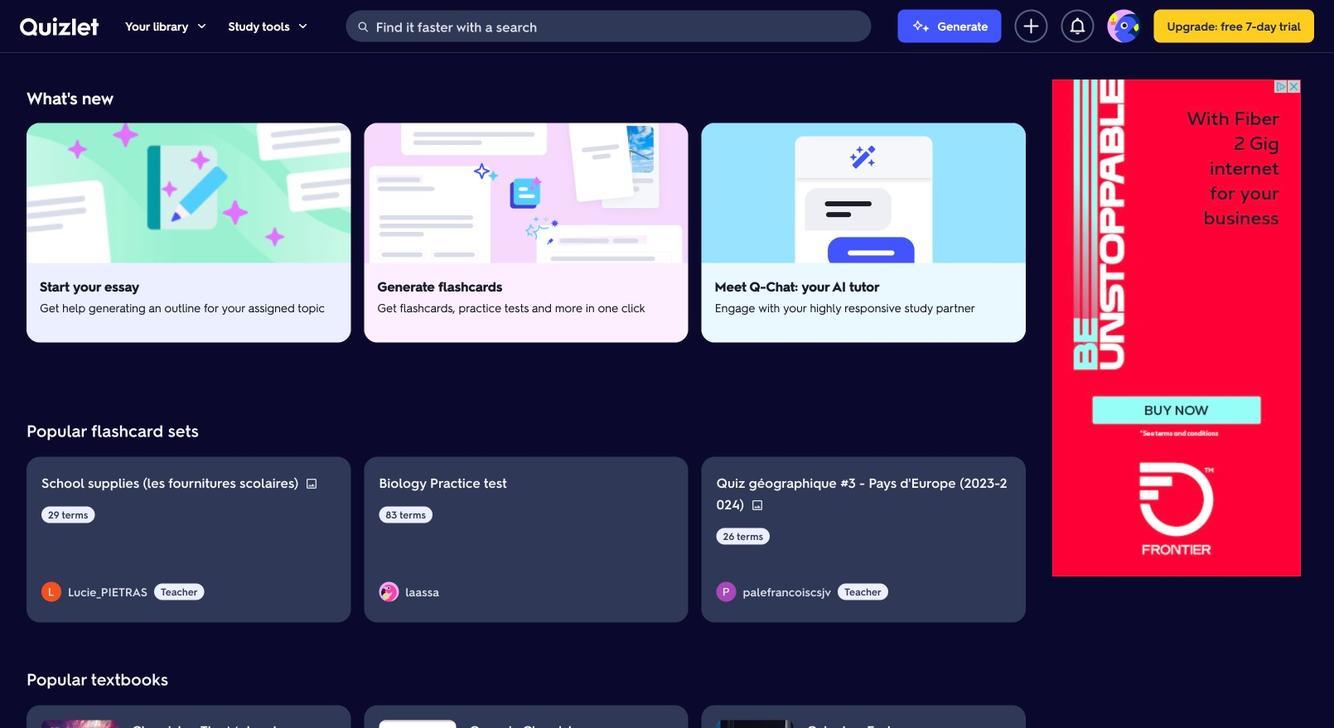 Task type: describe. For each thing, give the bounding box(es) containing it.
bell image
[[1068, 16, 1088, 36]]

1 quizlet image from the top
[[20, 17, 99, 36]]

caret right image
[[999, 221, 1026, 248]]

Search field
[[347, 11, 870, 42]]

caret down image
[[195, 19, 208, 33]]



Task type: vqa. For each thing, say whether or not it's contained in the screenshot.
Close "image"
no



Task type: locate. For each thing, give the bounding box(es) containing it.
advertisement element
[[1052, 80, 1301, 577]]

0 horizontal spatial image image
[[305, 477, 318, 491]]

caret right image
[[999, 528, 1026, 555]]

2 quizlet image from the top
[[20, 17, 99, 36]]

quizlet image
[[20, 17, 99, 36], [20, 17, 99, 36]]

1 vertical spatial image image
[[751, 499, 764, 512]]

create image
[[1021, 16, 1041, 36]]

image image
[[305, 477, 318, 491], [751, 499, 764, 512]]

0 vertical spatial image image
[[305, 477, 318, 491]]

profile picture image
[[1107, 10, 1141, 43], [41, 582, 61, 602], [379, 582, 399, 602], [717, 582, 736, 602]]

Search text field
[[376, 11, 866, 42]]

None search field
[[346, 10, 871, 42]]

1 horizontal spatial image image
[[751, 499, 764, 512]]

search image
[[357, 20, 370, 34]]

caret down image
[[296, 19, 310, 33]]

sparkle image
[[911, 16, 931, 36]]



